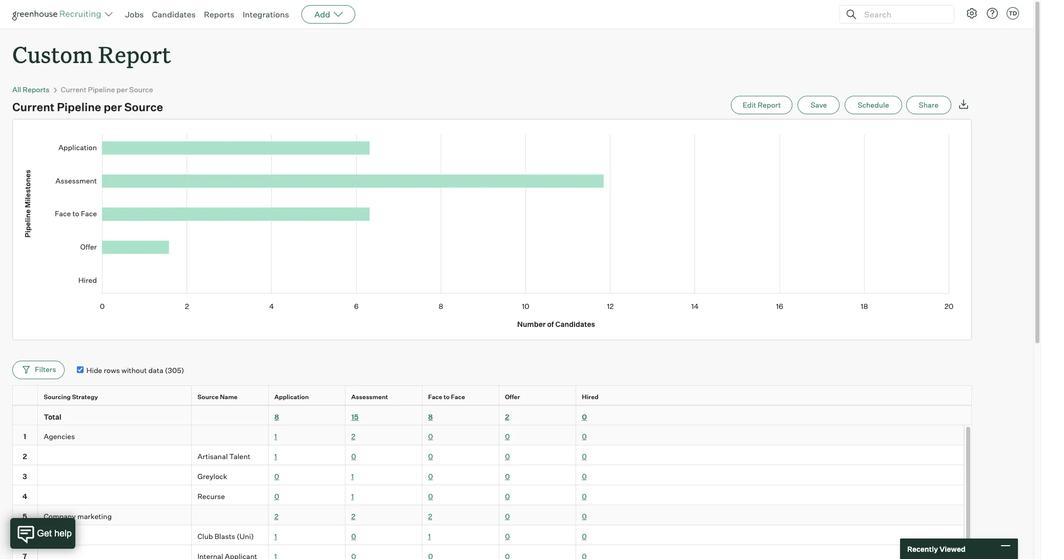 Task type: locate. For each thing, give the bounding box(es) containing it.
row containing 3
[[12, 466, 964, 486]]

4 cell
[[12, 486, 38, 505]]

all reports
[[12, 85, 49, 94]]

column header down filter image
[[12, 386, 40, 408]]

1 inside cell
[[23, 432, 26, 441]]

reports right candidates at the top of page
[[204, 9, 234, 19]]

report
[[98, 39, 171, 69], [758, 101, 781, 109]]

0 horizontal spatial reports
[[23, 85, 49, 94]]

(305)
[[165, 366, 184, 375]]

application column header
[[269, 386, 348, 408]]

total column header
[[38, 406, 192, 425]]

1 8 from the left
[[274, 413, 279, 422]]

2 link
[[505, 413, 509, 422], [351, 432, 355, 441], [274, 512, 278, 521], [351, 512, 355, 521], [428, 512, 432, 521]]

7 row from the top
[[12, 505, 964, 525]]

2 vertical spatial source
[[197, 393, 219, 401]]

current pipeline per source link
[[61, 85, 153, 94]]

0 link
[[582, 413, 587, 422], [428, 432, 433, 441], [505, 432, 510, 441], [582, 432, 587, 441], [351, 452, 356, 461], [428, 452, 433, 461], [505, 452, 510, 461], [582, 452, 587, 461], [274, 472, 279, 481], [428, 472, 433, 481], [505, 472, 510, 481], [582, 472, 587, 481], [274, 492, 279, 501], [428, 492, 433, 501], [505, 492, 510, 501], [582, 492, 587, 501], [505, 512, 510, 521], [582, 512, 587, 521], [351, 532, 356, 541], [505, 532, 510, 541], [582, 532, 587, 541]]

face
[[428, 393, 442, 401], [451, 393, 465, 401]]

3
[[23, 472, 27, 481]]

assessment
[[351, 393, 388, 401]]

0 vertical spatial report
[[98, 39, 171, 69]]

column header
[[12, 386, 40, 408], [12, 406, 38, 425], [192, 406, 269, 425]]

1 horizontal spatial report
[[758, 101, 781, 109]]

1 cell
[[12, 426, 38, 446]]

row containing total
[[12, 406, 972, 426]]

face left to
[[428, 393, 442, 401]]

save button
[[798, 96, 840, 114]]

1 vertical spatial reports
[[23, 85, 49, 94]]

report for custom report
[[98, 39, 171, 69]]

1 vertical spatial per
[[104, 100, 122, 114]]

2 row from the top
[[12, 406, 972, 426]]

reports
[[204, 9, 234, 19], [23, 85, 49, 94]]

table containing total
[[12, 386, 972, 559]]

5
[[23, 512, 27, 521]]

current down custom report
[[61, 85, 86, 94]]

0 vertical spatial current
[[61, 85, 86, 94]]

2 cell
[[12, 446, 38, 466]]

0 horizontal spatial report
[[98, 39, 171, 69]]

1 8 link from the left
[[274, 413, 279, 422]]

cell
[[192, 426, 269, 446], [38, 446, 192, 466], [38, 466, 192, 486], [38, 486, 192, 505], [192, 505, 269, 525], [12, 545, 38, 559]]

pipeline
[[88, 85, 115, 94], [57, 100, 101, 114]]

2
[[505, 413, 509, 422], [351, 432, 355, 441], [23, 452, 27, 461], [274, 512, 278, 521], [351, 512, 355, 521], [428, 512, 432, 521]]

per down the current pipeline per source link
[[104, 100, 122, 114]]

8 for 2nd the 8 link from right
[[274, 413, 279, 422]]

0 horizontal spatial 8 link
[[274, 413, 279, 422]]

row containing 6
[[12, 525, 964, 545]]

pipeline down the current pipeline per source link
[[57, 100, 101, 114]]

row
[[12, 386, 972, 408], [12, 406, 972, 426], [12, 426, 964, 446], [12, 446, 964, 466], [12, 466, 964, 486], [12, 486, 964, 505], [12, 505, 964, 525], [12, 525, 964, 545], [12, 545, 964, 559]]

0
[[582, 413, 587, 422], [428, 432, 433, 441], [505, 432, 510, 441], [582, 432, 587, 441], [351, 452, 356, 461], [428, 452, 433, 461], [505, 452, 510, 461], [582, 452, 587, 461], [274, 472, 279, 481], [428, 472, 433, 481], [505, 472, 510, 481], [582, 472, 587, 481], [274, 492, 279, 501], [428, 492, 433, 501], [505, 492, 510, 501], [582, 492, 587, 501], [505, 512, 510, 521], [582, 512, 587, 521], [351, 532, 356, 541], [505, 532, 510, 541], [582, 532, 587, 541]]

(uni)
[[237, 532, 254, 541]]

2 8 from the left
[[428, 413, 433, 422]]

recurse
[[197, 492, 225, 501]]

reports right all
[[23, 85, 49, 94]]

6 row from the top
[[12, 486, 964, 505]]

table
[[12, 386, 972, 559]]

8 link down application
[[274, 413, 279, 422]]

current down all reports link
[[12, 100, 55, 114]]

candidates link
[[152, 9, 196, 19]]

agencies
[[44, 432, 75, 441]]

5 cell
[[12, 505, 38, 525]]

current pipeline per source
[[61, 85, 153, 94], [12, 100, 163, 114]]

8
[[274, 413, 279, 422], [428, 413, 433, 422]]

8 link
[[274, 413, 279, 422], [428, 413, 433, 422]]

per
[[116, 85, 128, 94], [104, 100, 122, 114]]

current pipeline per source down custom report
[[61, 85, 153, 94]]

1
[[23, 432, 26, 441], [274, 432, 277, 441], [274, 452, 277, 461], [351, 472, 354, 481], [351, 492, 354, 501], [274, 532, 277, 541], [428, 532, 431, 541]]

sourcing strategy
[[44, 393, 98, 401]]

source name column header
[[192, 386, 271, 408]]

viewed
[[940, 545, 965, 553]]

1 vertical spatial report
[[758, 101, 781, 109]]

8 link down face to face
[[428, 413, 433, 422]]

3 row from the top
[[12, 426, 964, 446]]

filters
[[35, 365, 56, 374]]

face right to
[[451, 393, 465, 401]]

report right "edit"
[[758, 101, 781, 109]]

artisanal
[[197, 452, 228, 461]]

custom
[[12, 39, 93, 69]]

pipeline down custom report
[[88, 85, 115, 94]]

td button
[[1005, 5, 1021, 22]]

column header up 1 cell at bottom left
[[12, 406, 38, 425]]

current pipeline per source down the current pipeline per source link
[[12, 100, 163, 114]]

sourcing strategy column header
[[38, 386, 194, 408]]

source name
[[197, 393, 238, 401]]

1 vertical spatial pipeline
[[57, 100, 101, 114]]

edit report link
[[731, 96, 793, 114]]

4
[[22, 492, 27, 501]]

0 horizontal spatial current
[[12, 100, 55, 114]]

1 horizontal spatial reports
[[204, 9, 234, 19]]

4 row from the top
[[12, 446, 964, 466]]

1 horizontal spatial 8 link
[[428, 413, 433, 422]]

1 row from the top
[[12, 386, 972, 408]]

0 vertical spatial current pipeline per source
[[61, 85, 153, 94]]

1 link
[[274, 432, 277, 441], [274, 452, 277, 461], [351, 472, 354, 481], [351, 492, 354, 501], [274, 532, 277, 541], [428, 532, 431, 541]]

row containing sourcing strategy
[[12, 386, 972, 408]]

talent
[[229, 452, 250, 461]]

save and schedule this report to revisit it! element
[[798, 96, 845, 114]]

filter image
[[21, 365, 30, 374]]

hide
[[86, 366, 102, 375]]

6
[[23, 532, 27, 541]]

8 down face to face
[[428, 413, 433, 422]]

1 horizontal spatial face
[[451, 393, 465, 401]]

offer
[[505, 393, 520, 401]]

1 horizontal spatial 8
[[428, 413, 433, 422]]

per down custom report
[[116, 85, 128, 94]]

report for edit report
[[758, 101, 781, 109]]

0 horizontal spatial 8
[[274, 413, 279, 422]]

1 vertical spatial source
[[124, 100, 163, 114]]

5 row from the top
[[12, 466, 964, 486]]

source inside column header
[[197, 393, 219, 401]]

face to face
[[428, 393, 465, 401]]

report down jobs
[[98, 39, 171, 69]]

8 down application
[[274, 413, 279, 422]]

greylock
[[197, 472, 227, 481]]

0 horizontal spatial face
[[428, 393, 442, 401]]

all reports link
[[12, 85, 49, 94]]

current
[[61, 85, 86, 94], [12, 100, 55, 114]]

without
[[121, 366, 147, 375]]

Hide rows without data (305) checkbox
[[77, 366, 84, 373]]

edit report
[[743, 101, 781, 109]]

source
[[129, 85, 153, 94], [124, 100, 163, 114], [197, 393, 219, 401]]

application
[[274, 393, 309, 401]]

all
[[12, 85, 21, 94]]

row containing 5
[[12, 505, 964, 525]]

hide rows without data (305)
[[86, 366, 184, 375]]

data
[[148, 366, 163, 375]]

8 row from the top
[[12, 525, 964, 545]]

add
[[314, 9, 330, 19]]



Task type: describe. For each thing, give the bounding box(es) containing it.
face to face column header
[[422, 386, 501, 408]]

0 vertical spatial pipeline
[[88, 85, 115, 94]]

1 vertical spatial current pipeline per source
[[12, 100, 163, 114]]

jobs link
[[125, 9, 144, 19]]

1 vertical spatial current
[[12, 100, 55, 114]]

column header for total column header
[[12, 406, 38, 425]]

integrations
[[243, 9, 289, 19]]

2 8 link from the left
[[428, 413, 433, 422]]

strategy
[[72, 393, 98, 401]]

6 cell
[[12, 525, 38, 545]]

column header down name
[[192, 406, 269, 425]]

total
[[44, 413, 61, 422]]

3 cell
[[12, 466, 38, 486]]

schedule
[[858, 101, 889, 109]]

row containing 1
[[12, 426, 964, 446]]

club
[[197, 532, 213, 541]]

0 vertical spatial per
[[116, 85, 128, 94]]

offer column header
[[499, 386, 578, 408]]

recently viewed
[[907, 545, 965, 553]]

company marketing
[[44, 512, 112, 521]]

column header for sourcing strategy column header
[[12, 386, 40, 408]]

download image
[[957, 98, 970, 110]]

rows
[[104, 366, 120, 375]]

reports link
[[204, 9, 234, 19]]

td button
[[1007, 7, 1019, 19]]

club blasts (uni)
[[197, 532, 254, 541]]

candidates
[[152, 9, 196, 19]]

save
[[811, 101, 827, 109]]

company
[[44, 512, 76, 521]]

name
[[220, 393, 238, 401]]

artisanal talent
[[197, 452, 250, 461]]

1 face from the left
[[428, 393, 442, 401]]

integrations link
[[243, 9, 289, 19]]

2 face from the left
[[451, 393, 465, 401]]

9 row from the top
[[12, 545, 964, 559]]

edit
[[743, 101, 756, 109]]

to
[[444, 393, 450, 401]]

marketing
[[77, 512, 112, 521]]

share
[[919, 101, 939, 109]]

row containing 4
[[12, 486, 964, 505]]

hired
[[582, 393, 599, 401]]

schedule button
[[845, 96, 902, 114]]

0 vertical spatial reports
[[204, 9, 234, 19]]

Search text field
[[862, 7, 945, 22]]

td
[[1009, 10, 1017, 17]]

custom report
[[12, 39, 171, 69]]

blasts
[[214, 532, 235, 541]]

8 for first the 8 link from right
[[428, 413, 433, 422]]

greenhouse recruiting image
[[12, 8, 105, 21]]

assessment column header
[[345, 386, 424, 408]]

share button
[[906, 96, 951, 114]]

15 link
[[351, 413, 359, 422]]

row containing 2
[[12, 446, 964, 466]]

sourcing
[[44, 393, 71, 401]]

add button
[[301, 5, 355, 24]]

1 horizontal spatial current
[[61, 85, 86, 94]]

configure image
[[966, 7, 978, 19]]

jobs
[[125, 9, 144, 19]]

15
[[351, 413, 359, 422]]

recently
[[907, 545, 938, 553]]

0 vertical spatial source
[[129, 85, 153, 94]]

2 inside cell
[[23, 452, 27, 461]]



Task type: vqa. For each thing, say whether or not it's contained in the screenshot.
THE CONFIGURE
no



